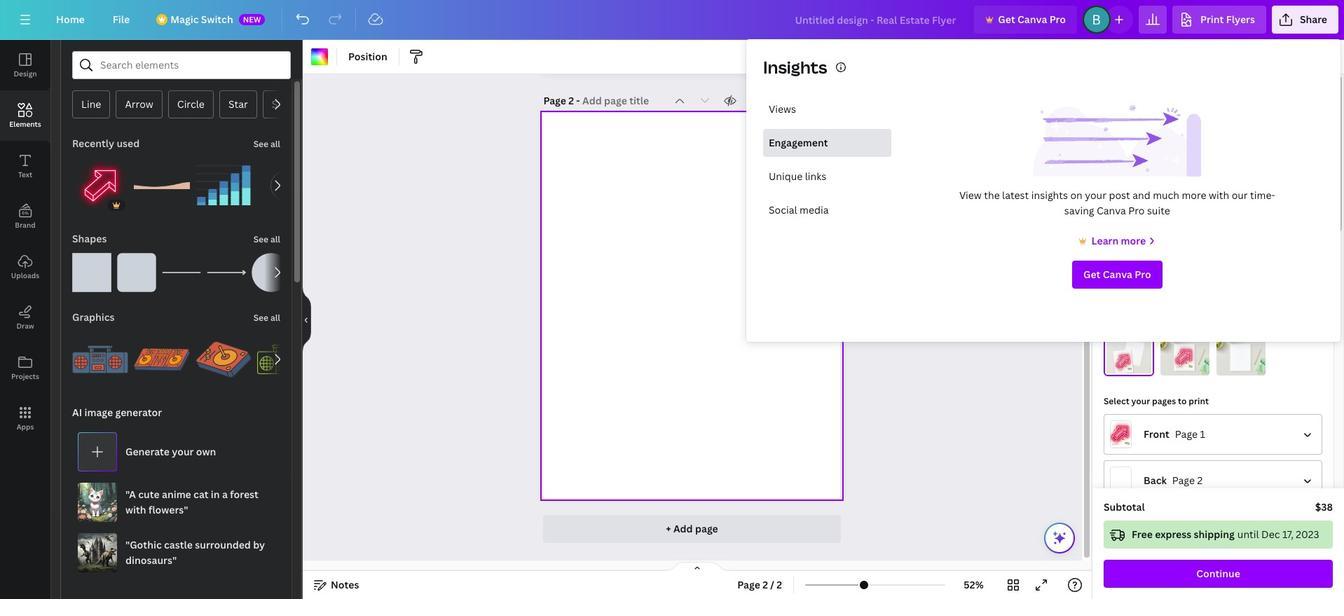 Task type: describe. For each thing, give the bounding box(es) containing it.
new
[[243, 14, 261, 25]]

uploads
[[11, 271, 39, 280]]

suite
[[1147, 204, 1170, 217]]

view
[[959, 189, 982, 202]]

pro inside view the latest insights on your post and much more with our time- saving canva pro suite
[[1129, 204, 1145, 217]]

brand button
[[0, 191, 50, 242]]

unique links
[[769, 170, 826, 183]]

1 horizontal spatial bar
[[1182, 365, 1185, 366]]

our
[[1232, 189, 1248, 202]]

2 add this line to the canvas image from the left
[[207, 253, 246, 292]]

quality
[[1115, 85, 1176, 108]]

17,
[[1282, 528, 1294, 541]]

graphics
[[72, 310, 115, 324]]

0 horizontal spatial for more information, contact marty at (281) 382 2201 strings bar 474 washington street mosherville, mi 49258 strings-bar.co aug 31 8pm
[[1117, 364, 1132, 374]]

1 vertical spatial get canva pro button
[[1072, 261, 1162, 289]]

social media
[[769, 203, 829, 217]]

flyers
[[1180, 85, 1229, 108]]

notes
[[331, 578, 359, 592]]

0 vertical spatial at
[[1188, 370, 1189, 371]]

1 vertical spatial for
[[1118, 374, 1119, 374]]

1 vertical spatial contact
[[1124, 373, 1126, 373]]

circle button
[[168, 90, 214, 118]]

front
[[1144, 427, 1170, 440]]

square
[[272, 97, 305, 111]]

image
[[84, 406, 113, 419]]

views
[[769, 102, 796, 116]]

generate
[[125, 445, 170, 458]]

0 horizontal spatial 382
[[1130, 372, 1131, 373]]

recently used button
[[71, 130, 141, 158]]

see all for graphics
[[254, 312, 280, 324]]

and
[[1133, 189, 1151, 202]]

recently used
[[72, 137, 140, 150]]

add
[[673, 522, 693, 535]]

main menu bar
[[0, 0, 1344, 40]]

canva inside view the latest insights on your post and much more with our time- saving canva pro suite
[[1097, 204, 1126, 217]]

more up select
[[1119, 373, 1120, 374]]

page 2 / 2 button
[[732, 574, 788, 596]]

0 horizontal spatial (281)
[[1128, 372, 1130, 373]]

0 vertical spatial 2201
[[1192, 370, 1193, 371]]

continue
[[1196, 567, 1240, 580]]

abstract border image
[[134, 158, 190, 214]]

more inside view the latest insights on your post and much more with our time- saving canva pro suite
[[1182, 189, 1207, 202]]

0 vertical spatial washington
[[1178, 367, 1181, 367]]

uploads button
[[0, 242, 50, 292]]

1 horizontal spatial mic
[[1186, 353, 1188, 354]]

x
[[1186, 137, 1191, 150]]

1 horizontal spatial street
[[1181, 367, 1183, 367]]

1
[[1200, 427, 1205, 440]]

canva assistant image
[[1051, 530, 1068, 547]]

views button
[[763, 95, 891, 123]]

0 vertical spatial 31
[[1181, 360, 1182, 361]]

1 vertical spatial strings
[[1117, 369, 1122, 370]]

1 vertical spatial bar.co
[[1119, 372, 1121, 372]]

insights
[[763, 55, 827, 78]]

0 vertical spatial night
[[1186, 354, 1189, 355]]

1 vertical spatial aug
[[1120, 364, 1121, 364]]

see all button for shapes
[[252, 225, 282, 253]]

night inside open mic night
[[1124, 358, 1127, 360]]

your inside quality flyers delivered to your doorstep. 8.5 x 11in • portrait
[[1162, 107, 1201, 130]]

single turntable image
[[196, 332, 252, 388]]

1 horizontal spatial marty
[[1186, 370, 1188, 371]]

0 horizontal spatial 31
[[1120, 364, 1121, 365]]

dinosaurs"
[[125, 554, 177, 567]]

free express shipping until dec 17, 2023
[[1132, 528, 1319, 541]]

social
[[769, 203, 797, 217]]

1 horizontal spatial get
[[1084, 268, 1101, 281]]

"gothic castle surrounded by dinosaurs"
[[125, 538, 265, 567]]

quality flyers delivered to your doorstep. 8.5 x 11in • portrait
[[1115, 85, 1312, 150]]

see all for recently used
[[254, 138, 280, 150]]

0 vertical spatial aug
[[1180, 359, 1182, 360]]

1 horizontal spatial for more information, contact marty at (281) 382 2201 strings bar 474 washington street mosherville, mi 49258 strings-bar.co aug 31 8pm
[[1176, 359, 1193, 371]]

0 vertical spatial 474
[[1176, 367, 1177, 367]]

"a cute anime cat in a forest with flowers"
[[125, 488, 259, 517]]

print
[[1189, 395, 1209, 407]]

learn more button
[[1076, 233, 1159, 250]]

more up select your pages to print
[[1177, 370, 1179, 371]]

engagement
[[769, 136, 828, 149]]

get canva pro inside main menu bar
[[998, 13, 1066, 26]]

more inside button
[[1121, 234, 1146, 247]]

print flyers
[[1201, 13, 1255, 26]]

side panel tab list
[[0, 40, 50, 444]]

back page 2
[[1144, 473, 1203, 487]]

1 vertical spatial information,
[[1120, 373, 1124, 374]]

0 horizontal spatial bar
[[1122, 368, 1125, 370]]

0 horizontal spatial mic
[[1124, 357, 1126, 359]]

0 vertical spatial strings
[[1176, 365, 1182, 366]]

2 vertical spatial canva
[[1103, 268, 1133, 281]]

1 add this line to the canvas image from the left
[[162, 253, 201, 292]]

•
[[1215, 137, 1218, 150]]

generator
[[115, 406, 162, 419]]

1 vertical spatial mosherville,
[[1117, 371, 1120, 372]]

1 horizontal spatial mosherville,
[[1176, 367, 1180, 368]]

your left the "own"
[[172, 445, 194, 458]]

subtotal
[[1104, 500, 1145, 514]]

home link
[[45, 6, 96, 34]]

doorstep.
[[1205, 107, 1287, 130]]

ai
[[72, 406, 82, 419]]

shapes
[[72, 232, 107, 245]]

star
[[228, 97, 248, 111]]

arrow
[[125, 97, 153, 111]]

page left 1 at the bottom
[[1175, 427, 1198, 440]]

0 horizontal spatial open
[[1124, 356, 1127, 358]]

line
[[81, 97, 101, 111]]

1 horizontal spatial bar.co
[[1178, 368, 1180, 369]]

boombox icon image
[[257, 332, 313, 388]]

1 vertical spatial marty
[[1126, 373, 1128, 373]]

neon red 3d isometric right arrow image
[[72, 158, 129, 214]]

11in
[[1193, 137, 1212, 150]]

pages
[[1152, 395, 1176, 407]]

media
[[800, 203, 829, 217]]

recently
[[72, 137, 114, 150]]

1 vertical spatial strings-
[[1118, 372, 1119, 373]]

+
[[666, 522, 671, 535]]

links
[[805, 170, 826, 183]]

position button
[[343, 46, 393, 68]]

52% button
[[951, 574, 997, 596]]

0 vertical spatial mi 49258
[[1180, 367, 1182, 368]]

flyers
[[1226, 13, 1255, 26]]

0 horizontal spatial washington
[[1118, 370, 1121, 371]]

magic
[[170, 13, 199, 26]]

0 vertical spatial 382
[[1190, 370, 1191, 371]]

1 vertical spatial 2201
[[1131, 372, 1132, 373]]

apps
[[17, 422, 34, 432]]

latest
[[1002, 189, 1029, 202]]

page 2 / 2
[[737, 578, 782, 592]]

engagement button
[[763, 129, 891, 157]]

0 vertical spatial contact
[[1183, 370, 1186, 371]]

page 2 -
[[543, 94, 582, 107]]

see for graphics
[[254, 312, 268, 324]]

Design title text field
[[784, 6, 969, 34]]

1 horizontal spatial for
[[1176, 370, 1177, 371]]

2 vertical spatial pro
[[1135, 268, 1151, 281]]

boombox image
[[72, 332, 128, 388]]

delivered
[[1233, 85, 1312, 108]]

Page title text field
[[582, 94, 651, 108]]

line button
[[72, 90, 110, 118]]

1 horizontal spatial get canva pro
[[1084, 268, 1151, 281]]

2 left "/"
[[763, 578, 768, 592]]

page inside button
[[737, 578, 760, 592]]

dec
[[1262, 528, 1280, 541]]

page
[[695, 522, 718, 535]]



Task type: vqa. For each thing, say whether or not it's contained in the screenshot.
the right TRY
no



Task type: locate. For each thing, give the bounding box(es) containing it.
0 vertical spatial mic
[[1186, 353, 1188, 354]]

select your pages to print
[[1104, 395, 1209, 407]]

strings
[[1176, 365, 1182, 366], [1117, 369, 1122, 370]]

double turntable image
[[134, 332, 190, 388]]

all for recently used
[[270, 138, 280, 150]]

1 horizontal spatial night
[[1186, 354, 1189, 355]]

0 horizontal spatial to
[[1140, 107, 1158, 130]]

square image
[[72, 253, 111, 292]]

more
[[1182, 189, 1207, 202], [1121, 234, 1146, 247], [1177, 370, 1179, 371], [1119, 373, 1120, 374]]

see all button
[[252, 130, 282, 158], [252, 225, 282, 253], [252, 303, 282, 332]]

3 all from the top
[[270, 312, 280, 324]]

street up select
[[1121, 370, 1123, 371]]

switch
[[201, 13, 233, 26]]

mic left "display preview 3 of the design" "image" on the right bottom
[[1186, 353, 1188, 354]]

all up white circle shape image
[[270, 233, 280, 245]]

square button
[[263, 90, 314, 118]]

1 vertical spatial canva
[[1097, 204, 1126, 217]]

page right back
[[1172, 473, 1195, 487]]

all down square button at the left of the page
[[270, 138, 280, 150]]

your left pages at the bottom right of page
[[1132, 395, 1150, 407]]

0 vertical spatial open mic night
[[1186, 352, 1189, 355]]

0 horizontal spatial mosherville,
[[1117, 371, 1120, 372]]

1 vertical spatial 31
[[1120, 364, 1121, 365]]

for up select
[[1118, 374, 1119, 374]]

2201 up select your pages to print
[[1131, 372, 1132, 373]]

for up select your pages to print
[[1176, 370, 1177, 371]]

home
[[56, 13, 85, 26]]

marty
[[1186, 370, 1188, 371], [1126, 373, 1128, 373]]

all for shapes
[[270, 233, 280, 245]]

0 vertical spatial to
[[1140, 107, 1158, 130]]

for more information, contact marty at (281) 382 2201 strings bar 474 washington street mosherville, mi 49258 strings-bar.co aug 31 8pm up select
[[1117, 364, 1132, 374]]

with inside "a cute anime cat in a forest with flowers"
[[125, 503, 146, 517]]

free
[[1132, 528, 1153, 541]]

cat
[[194, 488, 209, 501]]

back
[[1144, 473, 1167, 487]]

1 vertical spatial night
[[1124, 358, 1127, 360]]

strings up select
[[1117, 369, 1122, 370]]

mic
[[1186, 353, 1188, 354], [1124, 357, 1126, 359]]

mi 49258 up select
[[1120, 371, 1123, 371]]

1 horizontal spatial (281)
[[1189, 370, 1190, 371]]

information, up select
[[1120, 373, 1124, 374]]

street
[[1181, 367, 1183, 367], [1121, 370, 1123, 371]]

street up select your pages to print
[[1181, 367, 1183, 367]]

draw button
[[0, 292, 50, 343]]

add this line to the canvas image left white circle shape image
[[207, 253, 246, 292]]

1 horizontal spatial information,
[[1179, 370, 1183, 371]]

print
[[1201, 13, 1224, 26]]

strings-
[[1176, 368, 1178, 369], [1118, 372, 1119, 373]]

see for recently used
[[254, 138, 268, 150]]

your inside view the latest insights on your post and much more with our time- saving canva pro suite
[[1085, 189, 1107, 202]]

0 vertical spatial information,
[[1179, 370, 1183, 371]]

3 see from the top
[[254, 312, 268, 324]]

display preview 3 of the design image
[[1230, 344, 1251, 371]]

to inside quality flyers delivered to your doorstep. 8.5 x 11in • portrait
[[1140, 107, 1158, 130]]

share
[[1300, 13, 1327, 26]]

with down "a
[[125, 503, 146, 517]]

0 vertical spatial (281)
[[1189, 370, 1190, 371]]

with
[[1209, 189, 1229, 202], [125, 503, 146, 517]]

8pm up select your pages to print
[[1180, 361, 1182, 362]]

contact up select your pages to print
[[1183, 370, 1186, 371]]

by
[[253, 538, 265, 552]]

mosherville,
[[1176, 367, 1180, 368], [1117, 371, 1120, 372]]

474 up select your pages to print
[[1176, 367, 1177, 367]]

382 up select your pages to print
[[1130, 372, 1131, 373]]

"a
[[125, 488, 136, 501]]

+ add page
[[666, 522, 718, 535]]

aug up select
[[1120, 364, 1121, 364]]

graphics button
[[71, 303, 116, 332]]

31 up select your pages to print
[[1181, 360, 1182, 361]]

1 horizontal spatial aug
[[1180, 359, 1182, 360]]

8pm
[[1180, 361, 1182, 362], [1120, 365, 1121, 366]]

see for shapes
[[254, 233, 268, 245]]

text button
[[0, 141, 50, 191]]

contact
[[1183, 370, 1186, 371], [1124, 373, 1126, 373]]

strings- up select
[[1118, 372, 1119, 373]]

to for print
[[1178, 395, 1187, 407]]

unique
[[769, 170, 803, 183]]

your right "on"
[[1085, 189, 1107, 202]]

0 vertical spatial 8pm
[[1180, 361, 1182, 362]]

marty up select
[[1126, 373, 1128, 373]]

0 vertical spatial strings-
[[1176, 368, 1178, 369]]

page left "/"
[[737, 578, 760, 592]]

design
[[14, 69, 37, 78]]

on
[[1070, 189, 1083, 202]]

1 horizontal spatial 2201
[[1192, 370, 1193, 371]]

see all button for recently used
[[252, 130, 282, 158]]

(281) up print
[[1189, 370, 1190, 371]]

washington up select
[[1118, 370, 1121, 371]]

pro inside main menu bar
[[1050, 13, 1066, 26]]

see all for shapes
[[254, 233, 280, 245]]

1 horizontal spatial at
[[1188, 370, 1189, 371]]

learn
[[1092, 234, 1119, 247]]

castle
[[164, 538, 193, 552]]

0 horizontal spatial street
[[1121, 370, 1123, 371]]

elements
[[9, 119, 41, 129]]

bar up select your pages to print
[[1182, 365, 1185, 366]]

print flyers button
[[1173, 6, 1266, 34]]

1 vertical spatial all
[[270, 233, 280, 245]]

1 vertical spatial at
[[1128, 372, 1128, 373]]

mi 49258 up select your pages to print
[[1180, 367, 1182, 368]]

open mic night up select
[[1124, 356, 1127, 360]]

0 vertical spatial marty
[[1186, 370, 1188, 371]]

1 all from the top
[[270, 138, 280, 150]]

see all up white circle shape image
[[254, 233, 280, 245]]

0 horizontal spatial mi 49258
[[1120, 371, 1123, 371]]

draw
[[16, 321, 34, 331]]

1 horizontal spatial add this line to the canvas image
[[207, 253, 246, 292]]

the
[[984, 189, 1000, 202]]

at up select
[[1128, 372, 1128, 373]]

canva inside main menu bar
[[1018, 13, 1047, 26]]

1 horizontal spatial open mic night
[[1186, 352, 1189, 355]]

1 vertical spatial see
[[254, 233, 268, 245]]

show pages image
[[664, 561, 731, 573]]

mi 49258
[[1180, 367, 1182, 368], [1120, 371, 1123, 371]]

0 horizontal spatial information,
[[1120, 373, 1124, 374]]

1 vertical spatial street
[[1121, 370, 1123, 371]]

1 horizontal spatial to
[[1178, 395, 1187, 407]]

mosherville, up select
[[1117, 371, 1120, 372]]

(281) up select
[[1128, 372, 1130, 373]]

notes button
[[308, 574, 365, 596]]

1 horizontal spatial with
[[1209, 189, 1229, 202]]

0 horizontal spatial aug
[[1120, 364, 1121, 364]]

2 see from the top
[[254, 233, 268, 245]]

1 vertical spatial 474
[[1117, 370, 1118, 371]]

projects
[[11, 371, 39, 381]]

select
[[1104, 395, 1130, 407]]

with left our
[[1209, 189, 1229, 202]]

0 horizontal spatial 2201
[[1131, 372, 1132, 373]]

2 right "/"
[[777, 578, 782, 592]]

share button
[[1272, 6, 1339, 34]]

for
[[1176, 370, 1177, 371], [1118, 374, 1119, 374]]

1 vertical spatial mi 49258
[[1120, 371, 1123, 371]]

night up print
[[1186, 354, 1189, 355]]

add this line to the canvas image
[[162, 253, 201, 292], [207, 253, 246, 292]]

a
[[222, 488, 228, 501]]

get canva pro
[[998, 13, 1066, 26], [1084, 268, 1151, 281]]

forest
[[230, 488, 259, 501]]

shipping
[[1194, 528, 1235, 541]]

#ffffff image
[[311, 48, 328, 65]]

continue button
[[1104, 560, 1333, 588]]

1 horizontal spatial mi 49258
[[1180, 367, 1182, 368]]

to for your
[[1140, 107, 1158, 130]]

0 horizontal spatial add this line to the canvas image
[[162, 253, 201, 292]]

open up print
[[1186, 352, 1189, 353]]

Search elements search field
[[100, 52, 263, 78]]

see down "star" button
[[254, 138, 268, 150]]

2 vertical spatial see
[[254, 312, 268, 324]]

0 horizontal spatial marty
[[1126, 373, 1128, 373]]

rounded square image
[[117, 253, 156, 292]]

star button
[[219, 90, 257, 118]]

0 vertical spatial see all button
[[252, 130, 282, 158]]

1 vertical spatial washington
[[1118, 370, 1121, 371]]

1 horizontal spatial 31
[[1181, 360, 1182, 361]]

for more information, contact marty at (281) 382 2201 strings bar 474 washington street mosherville, mi 49258 strings-bar.co aug 31 8pm up print
[[1176, 359, 1193, 371]]

mosherville, up select your pages to print
[[1176, 367, 1180, 368]]

8pm up select
[[1120, 365, 1121, 366]]

select your pages to print element
[[1104, 414, 1322, 501]]

+ add page button
[[543, 515, 841, 543]]

1 vertical spatial open
[[1124, 356, 1127, 358]]

see all down square button at the left of the page
[[254, 138, 280, 150]]

0 vertical spatial with
[[1209, 189, 1229, 202]]

0 horizontal spatial get canva pro
[[998, 13, 1066, 26]]

get canva pro button inside main menu bar
[[974, 6, 1077, 34]]

contact up select
[[1124, 373, 1126, 373]]

382 up print
[[1190, 370, 1191, 371]]

0 vertical spatial all
[[270, 138, 280, 150]]

own
[[196, 445, 216, 458]]

31 up select
[[1120, 364, 1121, 365]]

your up 8.5
[[1162, 107, 1201, 130]]

1 vertical spatial with
[[125, 503, 146, 517]]

0 vertical spatial pro
[[1050, 13, 1066, 26]]

382
[[1190, 370, 1191, 371], [1130, 372, 1131, 373]]

1 horizontal spatial 8pm
[[1180, 361, 1182, 362]]

all for graphics
[[270, 312, 280, 324]]

text
[[18, 170, 32, 179]]

to
[[1140, 107, 1158, 130], [1178, 395, 1187, 407]]

strings- up select your pages to print
[[1176, 368, 1178, 369]]

474 up select
[[1117, 370, 1118, 371]]

cute
[[138, 488, 160, 501]]

0 vertical spatial mosherville,
[[1176, 367, 1180, 368]]

get
[[998, 13, 1015, 26], [1084, 268, 1101, 281]]

shapes button
[[71, 225, 108, 253]]

0 vertical spatial get canva pro button
[[974, 6, 1077, 34]]

2 see all button from the top
[[252, 225, 282, 253]]

1 see all button from the top
[[252, 130, 282, 158]]

1 see from the top
[[254, 138, 268, 150]]

2 inside select your pages to print element
[[1197, 473, 1203, 487]]

all left the hide image
[[270, 312, 280, 324]]

insights
[[1031, 189, 1068, 202]]

white circle shape image
[[252, 253, 291, 292]]

0 horizontal spatial bar.co
[[1119, 372, 1121, 372]]

page
[[543, 94, 566, 107], [1175, 427, 1198, 440], [1172, 473, 1195, 487], [737, 578, 760, 592]]

see up white circle shape image
[[254, 233, 268, 245]]

see all button for graphics
[[252, 303, 282, 332]]

portrait
[[1221, 137, 1257, 150]]

1 vertical spatial 8pm
[[1120, 365, 1121, 366]]

more right learn
[[1121, 234, 1146, 247]]

more right much
[[1182, 189, 1207, 202]]

1 horizontal spatial washington
[[1178, 367, 1181, 367]]

2 all from the top
[[270, 233, 280, 245]]

group
[[72, 149, 129, 214], [196, 149, 252, 214], [134, 158, 190, 214], [72, 245, 111, 292], [117, 245, 156, 292], [252, 253, 291, 292], [72, 323, 128, 388], [196, 323, 252, 388], [134, 332, 190, 388], [257, 332, 313, 388]]

to left the flyers
[[1140, 107, 1158, 130]]

0 horizontal spatial at
[[1128, 372, 1128, 373]]

view the latest insights on your post and much more with our time- saving canva pro suite
[[959, 189, 1275, 217]]

post
[[1109, 189, 1130, 202]]

until
[[1238, 528, 1259, 541]]

see left the hide image
[[254, 312, 268, 324]]

1 horizontal spatial 474
[[1176, 367, 1177, 367]]

1 horizontal spatial contact
[[1183, 370, 1186, 371]]

add this line to the canvas image right rounded square image
[[162, 253, 201, 292]]

information, up select your pages to print
[[1179, 370, 1183, 371]]

washington up select your pages to print
[[1178, 367, 1181, 367]]

open up select
[[1124, 356, 1127, 358]]

marty up select your pages to print
[[1186, 370, 1188, 371]]

0 horizontal spatial with
[[125, 503, 146, 517]]

0 vertical spatial canva
[[1018, 13, 1047, 26]]

0 horizontal spatial 474
[[1117, 370, 1118, 371]]

2 vertical spatial all
[[270, 312, 280, 324]]

all
[[270, 138, 280, 150], [270, 233, 280, 245], [270, 312, 280, 324]]

0 horizontal spatial strings
[[1117, 369, 1122, 370]]

bar up select
[[1122, 368, 1125, 370]]

0 horizontal spatial 8pm
[[1120, 365, 1121, 366]]

0 horizontal spatial get
[[998, 13, 1015, 26]]

0 vertical spatial see all
[[254, 138, 280, 150]]

unique links button
[[763, 163, 891, 191]]

projects button
[[0, 343, 50, 393]]

1 vertical spatial mic
[[1124, 357, 1126, 359]]

see all
[[254, 138, 280, 150], [254, 233, 280, 245], [254, 312, 280, 324]]

2 right back
[[1197, 473, 1203, 487]]

0 vertical spatial bar
[[1182, 365, 1185, 366]]

bar.co up select
[[1119, 372, 1121, 372]]

open mic night up print
[[1186, 352, 1189, 355]]

0 vertical spatial open
[[1186, 352, 1189, 353]]

to left print
[[1178, 395, 1187, 407]]

0 horizontal spatial for
[[1118, 374, 1119, 374]]

get inside main menu bar
[[998, 13, 1015, 26]]

1 horizontal spatial strings
[[1176, 365, 1182, 366]]

2 left the -
[[569, 94, 574, 107]]

open mic night
[[1186, 352, 1189, 355], [1124, 356, 1127, 360]]

2201 up print
[[1192, 370, 1193, 371]]

see all left the hide image
[[254, 312, 280, 324]]

2
[[569, 94, 574, 107], [1197, 473, 1203, 487], [763, 578, 768, 592], [777, 578, 782, 592]]

3 see all button from the top
[[252, 303, 282, 332]]

arrow button
[[116, 90, 162, 118]]

at up select your pages to print
[[1188, 370, 1189, 371]]

0 horizontal spatial strings-
[[1118, 372, 1119, 373]]

bar.co up select your pages to print
[[1178, 368, 1180, 369]]

hide image
[[302, 286, 311, 353]]

elements button
[[0, 90, 50, 141]]

front page 1
[[1144, 427, 1205, 440]]

0 vertical spatial get canva pro
[[998, 13, 1066, 26]]

1 see all from the top
[[254, 138, 280, 150]]

surrounded
[[195, 538, 251, 552]]

ai image generator
[[72, 406, 162, 419]]

night up select
[[1124, 358, 1127, 360]]

2 vertical spatial see all
[[254, 312, 280, 324]]

2023
[[1296, 528, 1319, 541]]

mic up select
[[1124, 357, 1126, 359]]

file button
[[101, 6, 141, 34]]

page left the -
[[543, 94, 566, 107]]

information,
[[1179, 370, 1183, 371], [1120, 373, 1124, 374]]

much
[[1153, 189, 1180, 202]]

aug
[[1180, 359, 1182, 360], [1120, 364, 1121, 364]]

anime
[[162, 488, 191, 501]]

2 vertical spatial see all button
[[252, 303, 282, 332]]

2 see all from the top
[[254, 233, 280, 245]]

1 vertical spatial open mic night
[[1124, 356, 1127, 360]]

with inside view the latest insights on your post and much more with our time- saving canva pro suite
[[1209, 189, 1229, 202]]

saving
[[1064, 204, 1094, 217]]

3 see all from the top
[[254, 312, 280, 324]]

strings up select your pages to print
[[1176, 365, 1182, 366]]

aug up select your pages to print
[[1180, 359, 1182, 360]]



